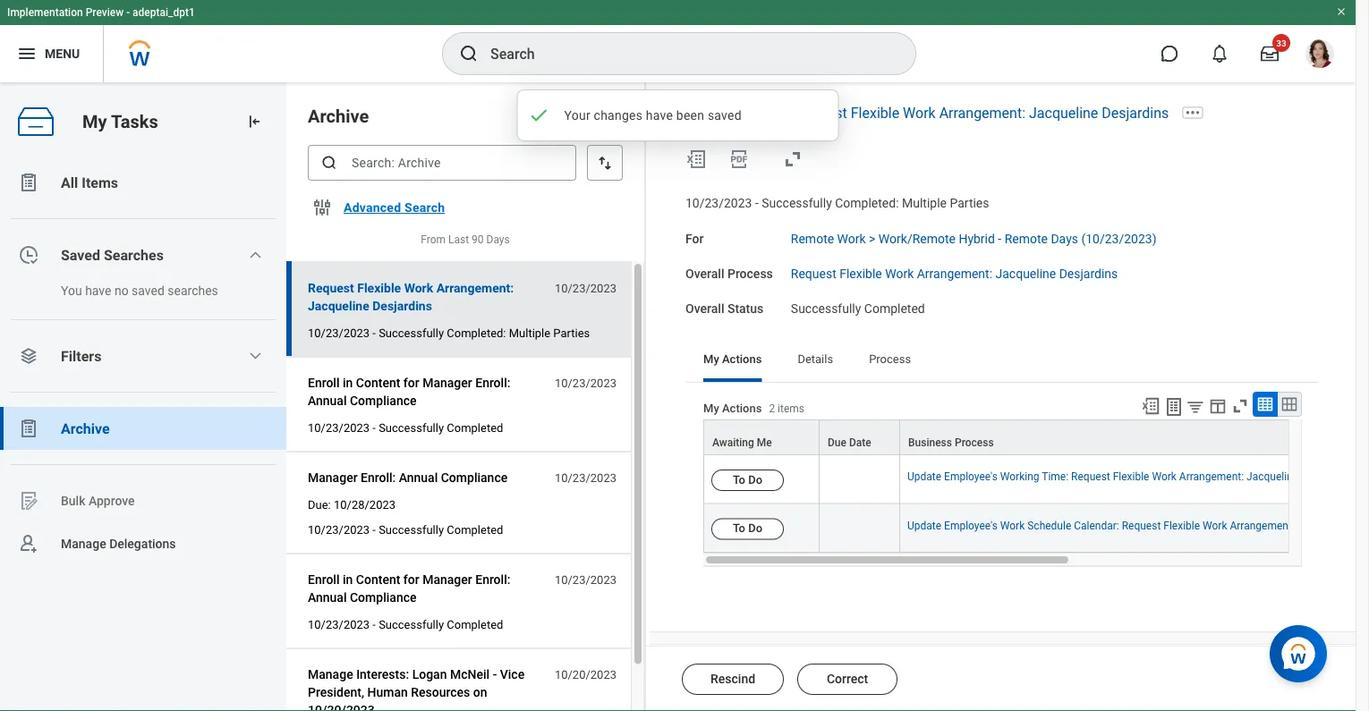 Task type: locate. For each thing, give the bounding box(es) containing it.
1 vertical spatial my
[[704, 352, 720, 366]]

desjardins
[[1103, 104, 1170, 121], [1060, 266, 1119, 281], [373, 299, 432, 313], [1302, 471, 1352, 484]]

1 vertical spatial manage
[[308, 668, 353, 682]]

profile logan mcneil image
[[1306, 39, 1335, 72]]

desjardins inside to do row
[[1302, 471, 1352, 484]]

saved searches
[[61, 247, 164, 264]]

0 vertical spatial enroll in content for manager enroll: annual compliance
[[308, 376, 511, 408]]

1 enroll in content for manager enroll: annual compliance from the top
[[308, 376, 511, 408]]

1 clipboard image from the top
[[18, 172, 39, 193]]

1 horizontal spatial remote
[[1005, 232, 1049, 246]]

multiple
[[903, 196, 947, 211], [509, 326, 551, 340]]

(10/23/2023)
[[1082, 232, 1157, 246]]

inbox large image
[[1262, 45, 1280, 63]]

1 vertical spatial enroll:
[[361, 471, 396, 485]]

0 horizontal spatial saved
[[132, 283, 165, 298]]

manage inside my tasks element
[[61, 537, 106, 552]]

chevron down image
[[248, 248, 263, 262], [248, 349, 263, 364]]

0 horizontal spatial days
[[487, 234, 510, 246]]

0 vertical spatial enroll in content for manager enroll: annual compliance button
[[308, 373, 545, 412]]

>
[[870, 232, 876, 246]]

manage
[[61, 537, 106, 552], [308, 668, 353, 682]]

0 vertical spatial to do button
[[712, 470, 784, 492]]

my up awaiting
[[704, 401, 720, 415]]

2 actions from the top
[[723, 401, 762, 415]]

actions left the "2"
[[723, 401, 762, 415]]

0 horizontal spatial 10/23/2023 - successfully completed: multiple parties
[[308, 326, 590, 340]]

clock check image
[[18, 244, 39, 266]]

overall process
[[686, 266, 773, 281]]

1 vertical spatial multiple
[[509, 326, 551, 340]]

request flexible work arrangement: jacqueline desjardins link
[[796, 104, 1170, 121], [791, 263, 1119, 281]]

have
[[646, 108, 673, 123], [85, 283, 111, 298]]

remote
[[791, 232, 835, 246], [1005, 232, 1049, 246]]

process right business
[[955, 437, 994, 450]]

close environment banner image
[[1337, 6, 1348, 17]]

you have no saved searches button
[[0, 277, 269, 305]]

- up 'interests:'
[[373, 618, 376, 632]]

completed inside 'overall status' "element"
[[865, 301, 926, 316]]

annual
[[308, 394, 347, 408], [399, 471, 438, 485], [308, 591, 347, 605]]

due
[[828, 437, 847, 450]]

item list element
[[287, 82, 646, 712]]

0 vertical spatial saved
[[708, 108, 742, 123]]

1 vertical spatial actions
[[723, 401, 762, 415]]

0 vertical spatial clipboard image
[[18, 172, 39, 193]]

chevron down image inside filters dropdown button
[[248, 349, 263, 364]]

2 for from the top
[[404, 573, 420, 587]]

1 horizontal spatial 10/23/2023 - successfully completed: multiple parties
[[686, 196, 990, 211]]

process down the successfully completed
[[870, 352, 912, 366]]

1 employee's from the top
[[945, 471, 998, 484]]

1 overall from the top
[[686, 266, 725, 281]]

1 vertical spatial chevron down image
[[248, 349, 263, 364]]

1 vertical spatial to
[[733, 522, 746, 536]]

Search: Archive text field
[[308, 145, 577, 181]]

1 vertical spatial update
[[908, 520, 942, 532]]

10/23/2023 - successfully completed: multiple parties down request flexible work arrangement: jacqueline desjardins button
[[308, 326, 590, 340]]

manage delegations link
[[0, 523, 287, 566]]

manage interests: logan mcneil - vice president, human resources on 10/20/2023
[[308, 668, 525, 712]]

2 chevron down image from the top
[[248, 349, 263, 364]]

2 cell from the top
[[820, 505, 901, 553]]

0 vertical spatial to do
[[733, 474, 763, 487]]

0 vertical spatial fullscreen image
[[783, 149, 804, 170]]

request
[[796, 104, 848, 121], [791, 266, 837, 281], [308, 281, 354, 296], [1072, 471, 1111, 484], [1123, 520, 1162, 532]]

2 vertical spatial annual
[[308, 591, 347, 605]]

1 vertical spatial to do
[[733, 522, 763, 536]]

10/23/2023
[[686, 196, 753, 211], [555, 282, 617, 295], [308, 326, 370, 340], [555, 377, 617, 390], [308, 421, 370, 435], [555, 472, 617, 485], [308, 523, 370, 537], [555, 574, 617, 587], [308, 618, 370, 632]]

vice
[[500, 668, 525, 682]]

0 vertical spatial my
[[82, 111, 107, 132]]

clipboard image left the all
[[18, 172, 39, 193]]

rename image
[[18, 491, 39, 512]]

update for update employee's working time: request flexible work arrangement: jacqueline desjardins
[[908, 471, 942, 484]]

president,
[[308, 686, 364, 700]]

completed: inside item list element
[[447, 326, 506, 340]]

1 vertical spatial in
[[343, 573, 353, 587]]

0 vertical spatial process
[[728, 266, 773, 281]]

completed: up >
[[836, 196, 899, 211]]

schedule
[[1028, 520, 1072, 532]]

transformation import image
[[245, 113, 263, 131]]

remote left >
[[791, 232, 835, 246]]

1 vertical spatial enroll in content for manager enroll: annual compliance
[[308, 573, 511, 605]]

filters button
[[0, 335, 287, 378]]

employee's left the schedule
[[945, 520, 998, 532]]

10/20/2023
[[555, 669, 617, 682], [308, 703, 375, 712]]

items right 5
[[601, 111, 623, 122]]

2 enroll in content for manager enroll: annual compliance from the top
[[308, 573, 511, 605]]

1 to do button from the top
[[712, 470, 784, 492]]

update employee's work schedule calendar: request flexible work arrangement: jacqueline des
[[908, 520, 1370, 532]]

saved right no
[[132, 283, 165, 298]]

completed up manager enroll: annual compliance button
[[447, 421, 504, 435]]

overall for overall process
[[686, 266, 725, 281]]

archive up search icon
[[308, 106, 369, 127]]

days inside item list element
[[487, 234, 510, 246]]

my actions 2 items
[[704, 401, 805, 415]]

row
[[704, 420, 1370, 457]]

jacqueline inside the request flexible work arrangement: jacqueline desjardins
[[308, 299, 370, 313]]

0 vertical spatial 10/23/2023 - successfully completed
[[308, 421, 504, 435]]

completed:
[[836, 196, 899, 211], [447, 326, 506, 340]]

0 vertical spatial 10/23/2023 - successfully completed: multiple parties
[[686, 196, 990, 211]]

2 vertical spatial 10/23/2023 - successfully completed
[[308, 618, 504, 632]]

configure image
[[312, 197, 333, 218]]

- right the preview
[[126, 6, 130, 19]]

1 vertical spatial fullscreen image
[[1231, 397, 1251, 416]]

request flexible work arrangement: jacqueline desjardins link for process
[[791, 263, 1119, 281]]

clipboard image up rename image
[[18, 418, 39, 440]]

1 vertical spatial do
[[749, 522, 763, 536]]

1 vertical spatial for
[[404, 573, 420, 587]]

1 vertical spatial manager
[[308, 471, 358, 485]]

chevron down image inside saved searches dropdown button
[[248, 248, 263, 262]]

0 vertical spatial employee's
[[945, 471, 998, 484]]

saved right been
[[708, 108, 742, 123]]

correct button
[[798, 664, 898, 696]]

process up "status"
[[728, 266, 773, 281]]

0 vertical spatial actions
[[723, 352, 762, 366]]

1 vertical spatial clipboard image
[[18, 418, 39, 440]]

0 horizontal spatial 10/20/2023
[[308, 703, 375, 712]]

annual for first the enroll in content for manager enroll: annual compliance button from the bottom
[[308, 591, 347, 605]]

update for update employee's work schedule calendar: request flexible work arrangement: jacqueline des
[[908, 520, 942, 532]]

me
[[757, 437, 773, 450]]

0 horizontal spatial archive
[[61, 420, 110, 437]]

1 actions from the top
[[723, 352, 762, 366]]

from
[[421, 234, 446, 246]]

1 vertical spatial have
[[85, 283, 111, 298]]

enroll in content for manager enroll: annual compliance up logan
[[308, 573, 511, 605]]

request flexible work arrangement: jacqueline desjardins inside request flexible work arrangement: jacqueline desjardins button
[[308, 281, 514, 313]]

1 horizontal spatial items
[[778, 402, 805, 415]]

cell for update employee's work schedule calendar: request flexible work arrangement: jacqueline des
[[820, 505, 901, 553]]

10/23/2023 - successfully completed: multiple parties inside item list element
[[308, 326, 590, 340]]

clipboard image inside the all items button
[[18, 172, 39, 193]]

no
[[115, 283, 129, 298]]

search
[[405, 200, 445, 215]]

update
[[908, 471, 942, 484], [908, 520, 942, 532]]

your changes have been saved
[[565, 108, 742, 123]]

enroll in content for manager enroll: annual compliance button up manager enroll: annual compliance button
[[308, 373, 545, 412]]

tab list
[[686, 339, 1321, 382]]

cell
[[820, 456, 901, 505], [820, 505, 901, 553]]

- left "vice" on the bottom left of page
[[493, 668, 497, 682]]

request flexible work arrangement: jacqueline desjardins for view event
[[796, 104, 1170, 121]]

0 vertical spatial chevron down image
[[248, 248, 263, 262]]

manager inside manager enroll: annual compliance button
[[308, 471, 358, 485]]

changes
[[594, 108, 643, 123]]

saved inside the notification dialog
[[708, 108, 742, 123]]

my down overall status
[[704, 352, 720, 366]]

work
[[904, 104, 936, 121], [838, 232, 866, 246], [886, 266, 914, 281], [404, 281, 434, 296], [1153, 471, 1177, 484], [1001, 520, 1025, 532], [1203, 520, 1228, 532]]

2 horizontal spatial process
[[955, 437, 994, 450]]

2 vertical spatial compliance
[[350, 591, 417, 605]]

0 horizontal spatial process
[[728, 266, 773, 281]]

content
[[356, 376, 401, 390], [356, 573, 401, 587]]

remote right "hybrid"
[[1005, 232, 1049, 246]]

have left no
[[85, 283, 111, 298]]

view printable version (pdf) image
[[729, 149, 750, 170]]

to do row
[[704, 456, 1370, 505], [704, 505, 1370, 553]]

export to excel image left view printable version (pdf) icon
[[686, 149, 707, 170]]

process
[[728, 266, 773, 281], [870, 352, 912, 366], [955, 437, 994, 450]]

0 horizontal spatial export to excel image
[[686, 149, 707, 170]]

0 horizontal spatial items
[[601, 111, 623, 122]]

1 horizontal spatial manage
[[308, 668, 353, 682]]

actions for my actions 2 items
[[723, 401, 762, 415]]

1 vertical spatial export to excel image
[[1142, 397, 1161, 416]]

1 cell from the top
[[820, 456, 901, 505]]

successfully
[[762, 196, 833, 211], [791, 301, 862, 316], [379, 326, 444, 340], [379, 421, 444, 435], [379, 523, 444, 537], [379, 618, 444, 632]]

archive inside item list element
[[308, 106, 369, 127]]

manage down bulk
[[61, 537, 106, 552]]

1 vertical spatial to do button
[[712, 519, 784, 540]]

manage up president, on the bottom
[[308, 668, 353, 682]]

0 vertical spatial content
[[356, 376, 401, 390]]

delegations
[[109, 537, 176, 552]]

work inside the request flexible work arrangement: jacqueline desjardins
[[404, 281, 434, 296]]

1 vertical spatial content
[[356, 573, 401, 587]]

1 update from the top
[[908, 471, 942, 484]]

manager enroll: annual compliance button
[[308, 467, 515, 489]]

10/20/2023 right "vice" on the bottom left of page
[[555, 669, 617, 682]]

completed down >
[[865, 301, 926, 316]]

0 vertical spatial in
[[343, 376, 353, 390]]

0 vertical spatial items
[[601, 111, 623, 122]]

1 horizontal spatial days
[[1052, 232, 1079, 246]]

annual for first the enroll in content for manager enroll: annual compliance button from the top of the item list element
[[308, 394, 347, 408]]

clipboard image
[[18, 172, 39, 193], [18, 418, 39, 440]]

1 enroll from the top
[[308, 376, 340, 390]]

chevron down image for filters
[[248, 349, 263, 364]]

10/23/2023 - successfully completed down 10/28/2023
[[308, 523, 504, 537]]

fullscreen image right view printable version (pdf) icon
[[783, 149, 804, 170]]

fullscreen image
[[783, 149, 804, 170], [1231, 397, 1251, 416]]

days left (10/23/2023)
[[1052, 232, 1079, 246]]

employee's down business process
[[945, 471, 998, 484]]

2 in from the top
[[343, 573, 353, 587]]

enroll in content for manager enroll: annual compliance
[[308, 376, 511, 408], [308, 573, 511, 605]]

1 vertical spatial items
[[778, 402, 805, 415]]

export to excel image left export to worksheets 'image'
[[1142, 397, 1161, 416]]

search image
[[321, 154, 338, 172]]

enroll in content for manager enroll: annual compliance up manager enroll: annual compliance
[[308, 376, 511, 408]]

2 vertical spatial my
[[704, 401, 720, 415]]

0 vertical spatial have
[[646, 108, 673, 123]]

flexible inside the request flexible work arrangement: jacqueline desjardins
[[357, 281, 401, 296]]

2 vertical spatial process
[[955, 437, 994, 450]]

request down configure icon
[[308, 281, 354, 296]]

1 to do from the top
[[733, 474, 763, 487]]

you have no saved searches
[[61, 283, 218, 298]]

2 employee's from the top
[[945, 520, 998, 532]]

view event
[[686, 102, 774, 123]]

toolbar
[[1134, 392, 1303, 420]]

0 vertical spatial compliance
[[350, 394, 417, 408]]

export to excel image
[[686, 149, 707, 170], [1142, 397, 1161, 416]]

have left been
[[646, 108, 673, 123]]

request flexible work arrangement: jacqueline desjardins
[[796, 104, 1170, 121], [791, 266, 1119, 281], [308, 281, 514, 313]]

hybrid
[[959, 232, 996, 246]]

click to view/edit grid preferences image
[[1209, 397, 1229, 416]]

0 vertical spatial export to excel image
[[686, 149, 707, 170]]

- inside manage interests: logan mcneil - vice president, human resources on 10/20/2023
[[493, 668, 497, 682]]

1 to from the top
[[733, 474, 746, 487]]

process inside popup button
[[955, 437, 994, 450]]

2 overall from the top
[[686, 301, 725, 316]]

items inside my actions 2 items
[[778, 402, 805, 415]]

- down request flexible work arrangement: jacqueline desjardins button
[[373, 326, 376, 340]]

0 vertical spatial do
[[749, 474, 763, 487]]

request flexible work arrangement: jacqueline desjardins for overall process
[[791, 266, 1119, 281]]

enroll for first the enroll in content for manager enroll: annual compliance button from the top of the item list element
[[308, 376, 340, 390]]

overall status
[[686, 301, 764, 316]]

list containing all items
[[0, 161, 287, 566]]

clipboard image for all items
[[18, 172, 39, 193]]

- down 10/28/2023
[[373, 523, 376, 537]]

0 vertical spatial archive
[[308, 106, 369, 127]]

parties
[[950, 196, 990, 211], [554, 326, 590, 340]]

completed up mcneil
[[447, 618, 504, 632]]

my left tasks
[[82, 111, 107, 132]]

employee's for work
[[945, 520, 998, 532]]

completed: down request flexible work arrangement: jacqueline desjardins button
[[447, 326, 506, 340]]

1 vertical spatial enroll in content for manager enroll: annual compliance button
[[308, 570, 545, 609]]

1 vertical spatial compliance
[[441, 471, 508, 485]]

1 horizontal spatial have
[[646, 108, 673, 123]]

overall left "status"
[[686, 301, 725, 316]]

sort image
[[596, 154, 614, 172]]

implementation preview -   adeptai_dpt1
[[7, 6, 195, 19]]

2 to do from the top
[[733, 522, 763, 536]]

2 enroll from the top
[[308, 573, 340, 587]]

0 horizontal spatial completed:
[[447, 326, 506, 340]]

1 chevron down image from the top
[[248, 248, 263, 262]]

0 vertical spatial update
[[908, 471, 942, 484]]

2 update from the top
[[908, 520, 942, 532]]

items inside item list element
[[601, 111, 623, 122]]

enroll in content for manager enroll: annual compliance button up logan
[[308, 570, 545, 609]]

1 vertical spatial request flexible work arrangement: jacqueline desjardins link
[[791, 263, 1119, 281]]

0 vertical spatial to
[[733, 474, 746, 487]]

1 vertical spatial enroll
[[308, 573, 340, 587]]

items right the "2"
[[778, 402, 805, 415]]

expand table image
[[1281, 396, 1299, 414]]

overall down for
[[686, 266, 725, 281]]

all items
[[61, 174, 118, 191]]

completed
[[865, 301, 926, 316], [447, 421, 504, 435], [447, 523, 504, 537], [447, 618, 504, 632]]

2 enroll in content for manager enroll: annual compliance button from the top
[[308, 570, 545, 609]]

10/23/2023 - successfully completed: multiple parties up >
[[686, 196, 990, 211]]

1 vertical spatial completed:
[[447, 326, 506, 340]]

0 horizontal spatial remote
[[791, 232, 835, 246]]

to do for to do button for cell for update employee's working time: request flexible work arrangement: jacqueline desjardins
[[733, 522, 763, 536]]

clipboard image inside archive button
[[18, 418, 39, 440]]

1 vertical spatial annual
[[399, 471, 438, 485]]

0 vertical spatial 10/20/2023
[[555, 669, 617, 682]]

flexible
[[851, 104, 900, 121], [840, 266, 883, 281], [357, 281, 401, 296], [1114, 471, 1150, 484], [1164, 520, 1201, 532]]

1 vertical spatial overall
[[686, 301, 725, 316]]

1 horizontal spatial archive
[[308, 106, 369, 127]]

1 in from the top
[[343, 376, 353, 390]]

items
[[601, 111, 623, 122], [778, 402, 805, 415]]

10/23/2023 - successfully completed up manager enroll: annual compliance
[[308, 421, 504, 435]]

archive down the filters
[[61, 420, 110, 437]]

10/23/2023 - successfully completed
[[308, 421, 504, 435], [308, 523, 504, 537], [308, 618, 504, 632]]

parties inside item list element
[[554, 326, 590, 340]]

1 vertical spatial saved
[[132, 283, 165, 298]]

3 10/23/2023 - successfully completed from the top
[[308, 618, 504, 632]]

my
[[82, 111, 107, 132], [704, 352, 720, 366], [704, 401, 720, 415]]

0 horizontal spatial parties
[[554, 326, 590, 340]]

enroll in content for manager enroll: annual compliance button
[[308, 373, 545, 412], [308, 570, 545, 609]]

fullscreen image right click to view/edit grid preferences image
[[1231, 397, 1251, 416]]

employee's
[[945, 471, 998, 484], [945, 520, 998, 532]]

actions
[[723, 352, 762, 366], [723, 401, 762, 415]]

rescind button
[[682, 664, 784, 696]]

0 vertical spatial enroll
[[308, 376, 340, 390]]

advanced search button
[[337, 190, 452, 226]]

perspective image
[[18, 346, 39, 367]]

successfully completed
[[791, 301, 926, 316]]

0 horizontal spatial fullscreen image
[[783, 149, 804, 170]]

archive
[[308, 106, 369, 127], [61, 420, 110, 437]]

days right 90
[[487, 234, 510, 246]]

to do row down working
[[704, 505, 1370, 553]]

manage interests: logan mcneil - vice president, human resources on 10/20/2023 button
[[308, 664, 545, 712]]

0 vertical spatial parties
[[950, 196, 990, 211]]

0 vertical spatial for
[[404, 376, 420, 390]]

compliance inside button
[[441, 471, 508, 485]]

have inside the notification dialog
[[646, 108, 673, 123]]

10/23/2023 - successfully completed up 'interests:'
[[308, 618, 504, 632]]

actions up my actions 2 items
[[723, 352, 762, 366]]

1 horizontal spatial saved
[[708, 108, 742, 123]]

manage delegations
[[61, 537, 176, 552]]

1 horizontal spatial completed:
[[836, 196, 899, 211]]

0 horizontal spatial have
[[85, 283, 111, 298]]

in
[[343, 376, 353, 390], [343, 573, 353, 587]]

10/20/2023 down president, on the bottom
[[308, 703, 375, 712]]

successfully inside 'overall status' "element"
[[791, 301, 862, 316]]

2 clipboard image from the top
[[18, 418, 39, 440]]

manage inside manage interests: logan mcneil - vice president, human resources on 10/20/2023
[[308, 668, 353, 682]]

0 vertical spatial enroll:
[[476, 376, 511, 390]]

awaiting me
[[713, 437, 773, 450]]

1 for from the top
[[404, 376, 420, 390]]

0 horizontal spatial manage
[[61, 537, 106, 552]]

0 vertical spatial manage
[[61, 537, 106, 552]]

list
[[0, 161, 287, 566]]

1 vertical spatial archive
[[61, 420, 110, 437]]

1 vertical spatial parties
[[554, 326, 590, 340]]

to do row up the schedule
[[704, 456, 1370, 505]]

due date button
[[820, 421, 900, 455]]

1 horizontal spatial process
[[870, 352, 912, 366]]

2 to from the top
[[733, 522, 746, 536]]

1 vertical spatial 10/23/2023 - successfully completed: multiple parties
[[308, 326, 590, 340]]

- inside 'menu' banner
[[126, 6, 130, 19]]

1 horizontal spatial 10/20/2023
[[555, 669, 617, 682]]

1 vertical spatial 10/23/2023 - successfully completed
[[308, 523, 504, 537]]

2 to do button from the top
[[712, 519, 784, 540]]



Task type: describe. For each thing, give the bounding box(es) containing it.
33 button
[[1251, 34, 1291, 73]]

1 10/23/2023 - successfully completed from the top
[[308, 421, 504, 435]]

advanced
[[344, 200, 401, 215]]

been
[[677, 108, 705, 123]]

user plus image
[[18, 534, 39, 555]]

row containing awaiting me
[[704, 420, 1370, 457]]

saved searches button
[[0, 234, 287, 277]]

due: 10/28/2023
[[308, 498, 396, 512]]

bulk approve link
[[0, 480, 287, 523]]

mcneil
[[450, 668, 490, 682]]

2 do from the top
[[749, 522, 763, 536]]

2 10/23/2023 - successfully completed from the top
[[308, 523, 504, 537]]

archive inside button
[[61, 420, 110, 437]]

manager enroll: annual compliance
[[308, 471, 508, 485]]

1 horizontal spatial parties
[[950, 196, 990, 211]]

notification dialog
[[517, 90, 839, 141]]

awaiting
[[713, 437, 755, 450]]

update employee's working time: request flexible work arrangement: jacqueline desjardins link
[[908, 471, 1352, 484]]

awaiting me button
[[705, 421, 819, 455]]

last
[[449, 234, 469, 246]]

1 do from the top
[[749, 474, 763, 487]]

work/remote
[[879, 232, 956, 246]]

request flexible work arrangement: jacqueline desjardins link for event
[[796, 104, 1170, 121]]

human
[[368, 686, 408, 700]]

request right calendar:
[[1123, 520, 1162, 532]]

searches
[[168, 283, 218, 298]]

tasks
[[111, 111, 158, 132]]

overall status element
[[791, 290, 926, 317]]

multiple inside item list element
[[509, 326, 551, 340]]

saved
[[61, 247, 100, 264]]

clipboard image for archive
[[18, 418, 39, 440]]

status
[[728, 301, 764, 316]]

desjardins inside the request flexible work arrangement: jacqueline desjardins
[[373, 299, 432, 313]]

- up manager enroll: annual compliance
[[373, 421, 376, 435]]

2 content from the top
[[356, 573, 401, 587]]

des
[[1353, 520, 1370, 532]]

business process button
[[901, 421, 1370, 455]]

bulk
[[61, 494, 86, 509]]

remote work > work/remote hybrid - remote days (10/23/2023)
[[791, 232, 1157, 246]]

to for due date column header to do button
[[733, 474, 746, 487]]

preview
[[86, 6, 124, 19]]

my for my tasks
[[82, 111, 107, 132]]

overall for overall status
[[686, 301, 725, 316]]

5 items
[[594, 111, 623, 122]]

awaiting me column header
[[704, 420, 820, 457]]

- up 'overall process'
[[756, 196, 759, 211]]

rescind
[[711, 672, 756, 687]]

to do button for due date column header
[[712, 470, 784, 492]]

5
[[594, 111, 599, 122]]

remote work > work/remote hybrid - remote days (10/23/2023) link
[[791, 228, 1157, 246]]

process for business process
[[955, 437, 994, 450]]

justify image
[[16, 43, 38, 64]]

my for my actions
[[704, 352, 720, 366]]

my actions
[[704, 352, 762, 366]]

menu button
[[0, 25, 103, 82]]

business process
[[909, 437, 994, 450]]

chevron down image for saved searches
[[248, 248, 263, 262]]

Search Workday  search field
[[491, 34, 879, 73]]

request right event
[[796, 104, 848, 121]]

update employee's working time: request flexible work arrangement: jacqueline desjardins
[[908, 471, 1352, 484]]

due:
[[308, 498, 331, 512]]

request up 'overall status' "element"
[[791, 266, 837, 281]]

select to filter grid data image
[[1186, 398, 1206, 416]]

searches
[[104, 247, 164, 264]]

business
[[909, 437, 953, 450]]

1 enroll in content for manager enroll: annual compliance button from the top
[[308, 373, 545, 412]]

event
[[730, 102, 774, 123]]

2 vertical spatial manager
[[423, 573, 473, 587]]

arrangement: inside the request flexible work arrangement: jacqueline desjardins
[[437, 281, 514, 296]]

from last 90 days
[[421, 234, 510, 246]]

check image
[[529, 105, 550, 126]]

due date
[[828, 437, 872, 450]]

- right "hybrid"
[[999, 232, 1002, 246]]

calendar:
[[1075, 520, 1120, 532]]

export to excel image for my actions
[[1142, 397, 1161, 416]]

completed down manager enroll: annual compliance button
[[447, 523, 504, 537]]

1 horizontal spatial fullscreen image
[[1231, 397, 1251, 416]]

details
[[798, 352, 834, 366]]

my tasks
[[82, 111, 158, 132]]

time:
[[1043, 471, 1069, 484]]

items
[[82, 174, 118, 191]]

1 vertical spatial process
[[870, 352, 912, 366]]

2 to do row from the top
[[704, 505, 1370, 553]]

process for overall process
[[728, 266, 773, 281]]

all items button
[[0, 161, 287, 204]]

export to excel image for view event
[[686, 149, 707, 170]]

all
[[61, 174, 78, 191]]

logan
[[412, 668, 447, 682]]

correct
[[827, 672, 869, 687]]

due date column header
[[820, 420, 901, 457]]

1 content from the top
[[356, 376, 401, 390]]

0 vertical spatial manager
[[423, 376, 473, 390]]

actions for my actions
[[723, 352, 762, 366]]

request flexible work arrangement: jacqueline desjardins button
[[308, 278, 545, 317]]

saved inside button
[[132, 283, 165, 298]]

request inside the request flexible work arrangement: jacqueline desjardins
[[308, 281, 354, 296]]

approve
[[89, 494, 135, 509]]

menu banner
[[0, 0, 1357, 82]]

search image
[[458, 43, 480, 64]]

enroll: inside manager enroll: annual compliance button
[[361, 471, 396, 485]]

your
[[565, 108, 591, 123]]

to do for due date column header to do button
[[733, 474, 763, 487]]

view
[[686, 102, 725, 123]]

0 vertical spatial completed:
[[836, 196, 899, 211]]

resources
[[411, 686, 470, 700]]

10/20/2023 inside manage interests: logan mcneil - vice president, human resources on 10/20/2023
[[308, 703, 375, 712]]

1 remote from the left
[[791, 232, 835, 246]]

export to worksheets image
[[1164, 397, 1186, 418]]

interests:
[[356, 668, 409, 682]]

cell for update employee's working time: request flexible work arrangement: jacqueline desjardins
[[820, 456, 901, 505]]

for
[[686, 232, 704, 246]]

bulk approve
[[61, 494, 135, 509]]

tab list containing my actions
[[686, 339, 1321, 382]]

adeptai_dpt1
[[133, 6, 195, 19]]

update employee's work schedule calendar: request flexible work arrangement: jacqueline des link
[[908, 520, 1370, 532]]

implementation
[[7, 6, 83, 19]]

my tasks element
[[0, 82, 287, 712]]

filters
[[61, 348, 102, 365]]

2 vertical spatial enroll:
[[476, 573, 511, 587]]

to for to do button for cell for update employee's working time: request flexible work arrangement: jacqueline desjardins
[[733, 522, 746, 536]]

0 vertical spatial multiple
[[903, 196, 947, 211]]

you
[[61, 283, 82, 298]]

menu
[[45, 46, 80, 61]]

archive button
[[0, 407, 287, 450]]

notifications large image
[[1212, 45, 1229, 63]]

advanced search
[[344, 200, 445, 215]]

employee's for working
[[945, 471, 998, 484]]

enroll for first the enroll in content for manager enroll: annual compliance button from the bottom
[[308, 573, 340, 587]]

table image
[[1257, 396, 1275, 414]]

date
[[850, 437, 872, 450]]

2
[[770, 402, 776, 415]]

2 remote from the left
[[1005, 232, 1049, 246]]

to do button for cell for update employee's working time: request flexible work arrangement: jacqueline desjardins
[[712, 519, 784, 540]]

1 to do row from the top
[[704, 456, 1370, 505]]

request right 'time:'
[[1072, 471, 1111, 484]]

manage for manage delegations
[[61, 537, 106, 552]]

10/28/2023
[[334, 498, 396, 512]]

manage for manage interests: logan mcneil - vice president, human resources on 10/20/2023
[[308, 668, 353, 682]]

have inside button
[[85, 283, 111, 298]]

90
[[472, 234, 484, 246]]

working
[[1001, 471, 1040, 484]]

on
[[473, 686, 488, 700]]



Task type: vqa. For each thing, say whether or not it's contained in the screenshot.
the Flexible in Request Flexible Work Arrangement: Jacqueline Desjardins
yes



